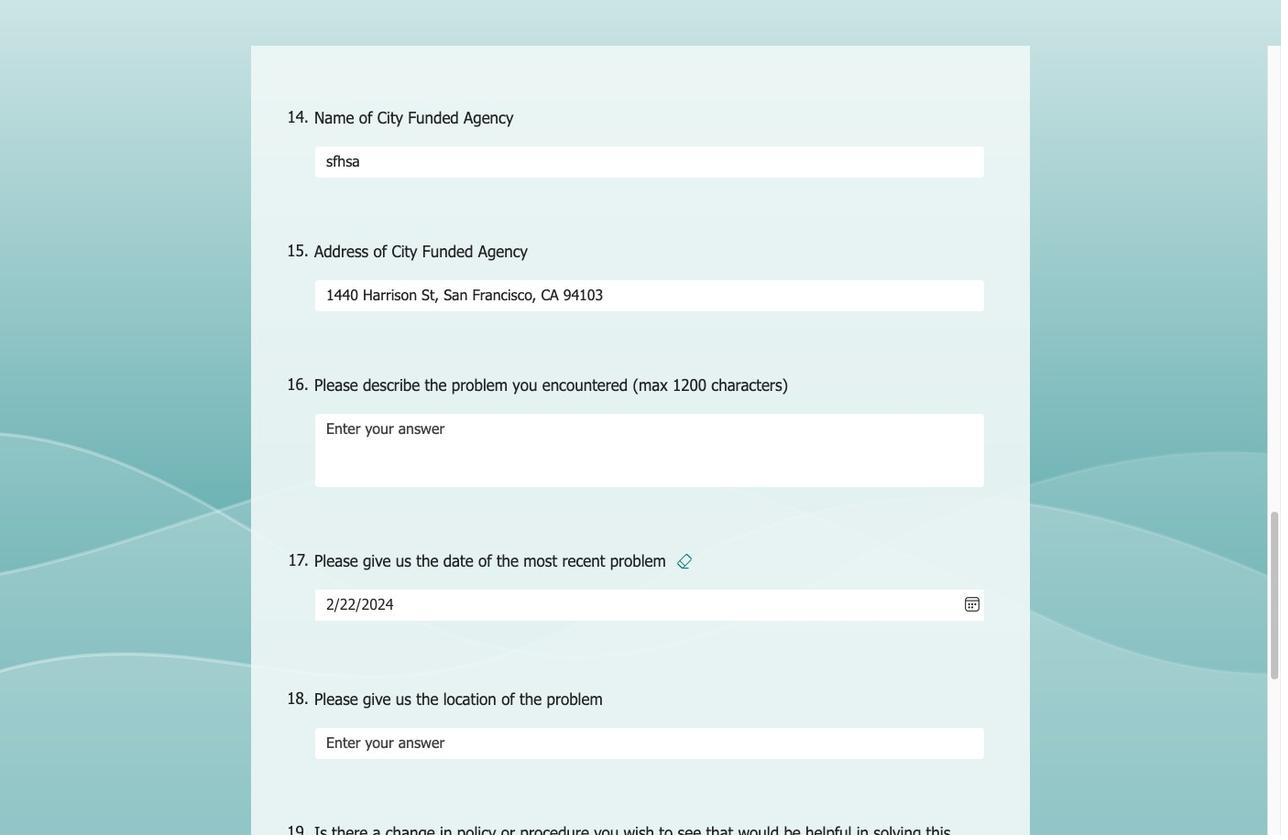 Task type: locate. For each thing, give the bounding box(es) containing it.
1 vertical spatial give
[[363, 690, 391, 709]]

the left location
[[416, 690, 438, 709]]

describe
[[363, 376, 420, 395]]

funded inside 15. address of city funded agency
[[422, 242, 473, 261]]

(max
[[633, 376, 668, 395]]

2 us from the top
[[396, 690, 411, 709]]

agency inside 15. address of city funded agency
[[478, 242, 528, 261]]

city inside 14. name of city funded agency
[[377, 108, 403, 127]]

of inside the 18. please give us the location of the problem
[[501, 690, 515, 709]]

us inside 17. please give us the date of the most recent problem
[[396, 552, 411, 571]]

Date picker text field
[[315, 590, 984, 621]]

please inside 16. please describe the problem you encountered (max 1200 characters)
[[314, 376, 358, 395]]

heading containing 14.
[[287, 107, 514, 127]]

please inside 17. please give us the date of the most recent problem
[[314, 552, 358, 571]]

1 vertical spatial please
[[314, 552, 358, 571]]

us
[[396, 552, 411, 571], [396, 690, 411, 709]]

1 vertical spatial single line text field
[[315, 280, 984, 311]]

agency inside 14. name of city funded agency
[[464, 108, 514, 127]]

1 vertical spatial city
[[392, 242, 417, 261]]

funded inside 14. name of city funded agency
[[408, 108, 459, 127]]

2 give from the top
[[363, 690, 391, 709]]

heading containing 15.
[[287, 241, 528, 261]]

17. please give us the date of the most recent problem
[[288, 551, 666, 571]]

encountered
[[542, 376, 628, 395]]

give right the 18.
[[363, 690, 391, 709]]

1 vertical spatial us
[[396, 690, 411, 709]]

0 vertical spatial agency
[[464, 108, 514, 127]]

0 vertical spatial please
[[314, 376, 358, 395]]

2 vertical spatial problem
[[547, 690, 603, 709]]

14. name of city funded agency
[[287, 107, 514, 127]]

2 single line text field from the top
[[315, 280, 984, 311]]

0 vertical spatial us
[[396, 552, 411, 571]]

0 vertical spatial single line text field
[[315, 146, 984, 178]]

1 please from the top
[[314, 376, 358, 395]]

1200
[[673, 376, 707, 395]]

1 give from the top
[[363, 552, 391, 571]]

please for please give us the location of the problem
[[314, 690, 358, 709]]

0 vertical spatial city
[[377, 108, 403, 127]]

city inside 15. address of city funded agency
[[392, 242, 417, 261]]

1 vertical spatial funded
[[422, 242, 473, 261]]

of right location
[[501, 690, 515, 709]]


[[964, 597, 980, 613]]

please inside the 18. please give us the location of the problem
[[314, 690, 358, 709]]

please for please describe the problem you encountered (max 1200 characters)
[[314, 376, 358, 395]]

city for address
[[392, 242, 417, 261]]

city right name
[[377, 108, 403, 127]]

give inside 17. please give us the date of the most recent problem
[[363, 552, 391, 571]]

agency for name of city funded agency
[[464, 108, 514, 127]]

of right the address
[[373, 242, 387, 261]]

problem
[[452, 376, 508, 395], [610, 552, 666, 571], [547, 690, 603, 709]]

0 vertical spatial problem
[[452, 376, 508, 395]]

14.
[[287, 107, 309, 126]]

us left location
[[396, 690, 411, 709]]

the left date
[[416, 552, 438, 571]]

heading
[[287, 107, 514, 127], [287, 241, 528, 261], [287, 375, 788, 395], [288, 551, 666, 571], [287, 689, 603, 709], [287, 824, 955, 836]]

problem inside 17. please give us the date of the most recent problem
[[610, 552, 666, 571]]

the
[[425, 376, 447, 395], [416, 552, 438, 571], [497, 552, 519, 571], [416, 690, 438, 709], [520, 690, 542, 709]]

0 vertical spatial funded
[[408, 108, 459, 127]]

funded
[[408, 108, 459, 127], [422, 242, 473, 261]]

give inside the 18. please give us the location of the problem
[[363, 690, 391, 709]]

please right the 18.
[[314, 690, 358, 709]]

city right the address
[[392, 242, 417, 261]]

2 vertical spatial single line text field
[[315, 729, 984, 760]]

1 horizontal spatial problem
[[547, 690, 603, 709]]

1 vertical spatial agency
[[478, 242, 528, 261]]

16. please describe the problem you encountered (max 1200 characters)
[[287, 375, 788, 395]]

2 please from the top
[[314, 552, 358, 571]]

2 horizontal spatial problem
[[610, 552, 666, 571]]

give right 17. in the left of the page
[[363, 552, 391, 571]]

of right date
[[478, 552, 492, 571]]

name
[[314, 108, 354, 127]]

3 please from the top
[[314, 690, 358, 709]]

agency
[[464, 108, 514, 127], [478, 242, 528, 261]]

of right name
[[359, 108, 372, 127]]

please right 16.
[[314, 376, 358, 395]]

15. address of city funded agency
[[287, 241, 528, 261]]

3 single line text field from the top
[[315, 729, 984, 760]]

recent
[[562, 552, 605, 571]]

give
[[363, 552, 391, 571], [363, 690, 391, 709]]

Single line text field
[[315, 146, 984, 178], [315, 280, 984, 311], [315, 729, 984, 760]]

please for please give us the date of the most recent problem
[[314, 552, 358, 571]]

the right describe
[[425, 376, 447, 395]]

us inside the 18. please give us the location of the problem
[[396, 690, 411, 709]]

please
[[314, 376, 358, 395], [314, 552, 358, 571], [314, 690, 358, 709]]

0 vertical spatial give
[[363, 552, 391, 571]]

1 vertical spatial problem
[[610, 552, 666, 571]]

city
[[377, 108, 403, 127], [392, 242, 417, 261]]

of inside 14. name of city funded agency
[[359, 108, 372, 127]]

2 vertical spatial please
[[314, 690, 358, 709]]

date
[[443, 552, 473, 571]]

0 horizontal spatial problem
[[452, 376, 508, 395]]

1 us from the top
[[396, 552, 411, 571]]

please right 17. in the left of the page
[[314, 552, 358, 571]]

us left date
[[396, 552, 411, 571]]

of
[[359, 108, 372, 127], [373, 242, 387, 261], [478, 552, 492, 571], [501, 690, 515, 709]]

1 single line text field from the top
[[315, 146, 984, 178]]



Task type: describe. For each thing, give the bounding box(es) containing it.
18. please give us the location of the problem
[[287, 689, 603, 709]]

funded for address
[[422, 242, 473, 261]]

give for please give us the date of the most recent problem
[[363, 552, 391, 571]]

agency for address of city funded agency
[[478, 242, 528, 261]]

address
[[314, 242, 369, 261]]

17.
[[288, 551, 309, 570]]

heading containing 16.
[[287, 375, 788, 395]]

characters)
[[711, 376, 788, 395]]

problem inside 16. please describe the problem you encountered (max 1200 characters)
[[452, 376, 508, 395]]

the left most
[[497, 552, 519, 571]]

16.
[[287, 375, 309, 394]]

funded for name
[[408, 108, 459, 127]]

of inside 17. please give us the date of the most recent problem
[[478, 552, 492, 571]]

city for name
[[377, 108, 403, 127]]

most
[[523, 552, 557, 571]]

18.
[[287, 689, 309, 708]]

heading containing 17.
[[288, 551, 666, 571]]

single line text field for name of city funded agency
[[315, 146, 984, 178]]

the inside 16. please describe the problem you encountered (max 1200 characters)
[[425, 376, 447, 395]]

Multi Line Text text field
[[315, 414, 984, 487]]

us for date
[[396, 552, 411, 571]]

single line text field for please give us the location of the problem
[[315, 729, 984, 760]]

give for please give us the location of the problem
[[363, 690, 391, 709]]

problem inside the 18. please give us the location of the problem
[[547, 690, 603, 709]]

location
[[443, 690, 496, 709]]

of inside 15. address of city funded agency
[[373, 242, 387, 261]]

the right location
[[520, 690, 542, 709]]

heading containing 18.
[[287, 689, 603, 709]]

15.
[[287, 241, 309, 260]]

you
[[513, 376, 537, 395]]

single line text field for address of city funded agency
[[315, 280, 984, 311]]

us for location
[[396, 690, 411, 709]]



Task type: vqa. For each thing, say whether or not it's contained in the screenshot.
bottom FUNDED
yes



